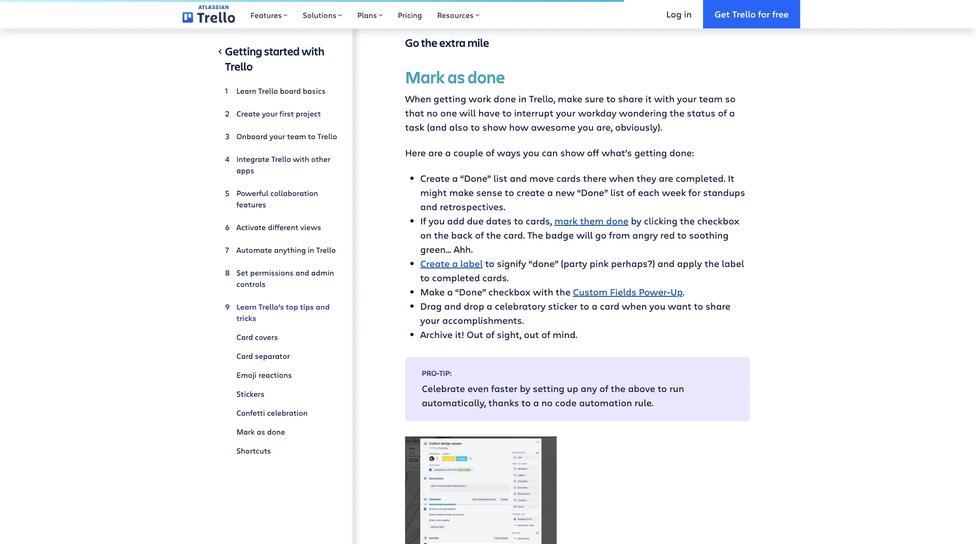 Task type: vqa. For each thing, say whether or not it's contained in the screenshot.
'move' at the top
yes



Task type: describe. For each thing, give the bounding box(es) containing it.
set permissions and admin controls link
[[225, 264, 338, 294]]

1 horizontal spatial for
[[759, 8, 771, 20]]

the inside "pro-tip: celebrate even faster by setting up any of the above to run automatically, thanks to a no code automation rule."
[[611, 383, 626, 395]]

tip:
[[440, 368, 452, 378]]

activate different views link
[[225, 218, 338, 237]]

a inside mark as done when getting work done in trello, make sure to share it with your team so that no one will have to interrupt your workday wondering the status of a task (and also to show how awesome you are, obviously).
[[730, 107, 736, 119]]

setting
[[533, 383, 565, 395]]

trello right get
[[733, 8, 757, 20]]

learn for learn trello board basics
[[237, 86, 257, 96]]

of inside by clicking the checkbox on the back of the card. the badge will go from angry red to soothing green... ahh.
[[475, 229, 484, 242]]

pricing
[[398, 10, 422, 20]]

1 label from the left
[[461, 257, 483, 270]]

shortcuts
[[237, 446, 271, 456]]

get
[[715, 8, 731, 20]]

it
[[646, 92, 652, 105]]

done up work
[[468, 65, 505, 88]]

angry
[[633, 229, 659, 242]]

drag inside make a "done" checkbox with the custom fields power-up . drag and drop a celebratory sticker to a card when you want to share your accomplishments. archive it! out of sight, out of mind.
[[421, 300, 442, 313]]

will inside by clicking the checkbox on the back of the card. the badge will go from angry red to soothing green... ahh.
[[577, 229, 593, 242]]

the inside make a "done" checkbox with the custom fields power-up . drag and drop a celebratory sticker to a card when you want to share your accomplishments. archive it! out of sight, out of mind.
[[556, 286, 571, 299]]

0 vertical spatial drag
[[405, 10, 427, 23]]

automate
[[237, 245, 272, 255]]

you right if
[[429, 215, 445, 228]]

card for card separator
[[237, 351, 253, 361]]

a right drop
[[487, 300, 493, 313]]

ways
[[497, 146, 521, 159]]

archive
[[421, 329, 453, 341]]

even
[[468, 383, 489, 395]]

resources button
[[430, 0, 487, 28]]

by clicking the checkbox on the back of the card. the badge will go from angry red to soothing green... ahh.
[[421, 215, 740, 256]]

perhaps?)
[[612, 257, 656, 270]]

with inside make a "done" checkbox with the custom fields power-up . drag and drop a celebratory sticker to a card when you want to share your accomplishments. archive it! out of sight, out of mind.
[[533, 286, 554, 299]]

a up completed
[[453, 257, 458, 270]]

trello up "admin"
[[316, 245, 336, 255]]

your up awesome
[[556, 107, 576, 119]]

trello inside getting started with trello
[[225, 59, 253, 74]]

by inside "pro-tip: celebrate even faster by setting up any of the above to run automatically, thanks to a no code automation rule."
[[520, 383, 531, 395]]

share inside make a "done" checkbox with the custom fields power-up . drag and drop a celebratory sticker to a card when you want to share your accomplishments. archive it! out of sight, out of mind.
[[706, 300, 731, 313]]

to up card.
[[514, 215, 524, 228]]

the inside mark as done when getting work done in trello, make sure to share it with your team so that no one will have to interrupt your workday wondering the status of a task (and also to show how awesome you are, obviously).
[[670, 107, 685, 119]]

atlassian trello image
[[183, 5, 235, 23]]

integrate trello with other apps link
[[225, 150, 338, 180]]

here
[[405, 146, 426, 159]]

getting inside mark as done when getting work done in trello, make sure to share it with your team so that no one will have to interrupt your workday wondering the status of a task (and also to show how awesome you are, obviously).
[[434, 92, 467, 105]]

badge
[[546, 229, 574, 242]]

might
[[421, 186, 447, 199]]

apps
[[237, 166, 254, 175]]

create for create your first project
[[237, 109, 260, 119]]

features
[[251, 10, 282, 20]]

and down might
[[421, 201, 438, 213]]

move
[[530, 172, 554, 185]]

activate different views
[[237, 222, 321, 232]]

can
[[542, 146, 558, 159]]

checkbox for the
[[698, 215, 740, 228]]

1 vertical spatial list
[[611, 186, 625, 199]]

free
[[773, 8, 790, 20]]

to left this
[[460, 10, 469, 23]]

the right go
[[421, 35, 438, 50]]

basics
[[303, 86, 326, 96]]

project
[[296, 109, 321, 119]]

in inside "link"
[[685, 8, 692, 20]]

the down dates
[[487, 229, 502, 242]]

trello's
[[259, 302, 284, 313]]

drag a card to this list. enjoy.
[[405, 10, 534, 23]]

faster
[[492, 383, 518, 395]]

mark them done link
[[555, 215, 629, 228]]

create for create a "done" list and move cards there when they are completed. it might make sense to create a new "done" list of each week for standups and retrospectives.
[[421, 172, 450, 185]]

celebratory
[[495, 300, 546, 313]]

emoji
[[237, 370, 257, 380]]

red
[[661, 229, 675, 242]]

a down completed
[[447, 286, 453, 299]]

stickers link
[[225, 385, 338, 404]]

checkbox for "done"
[[489, 286, 531, 299]]

trello,
[[529, 92, 556, 105]]

as for mark as done when getting work done in trello, make sure to share it with your team so that no one will have to interrupt your workday wondering the status of a task (and also to show how awesome you are, obviously).
[[448, 65, 465, 88]]

up
[[671, 286, 683, 299]]

you left can
[[524, 146, 540, 159]]

go
[[596, 229, 607, 242]]

create your first project link
[[225, 104, 338, 123]]

card separator
[[237, 351, 290, 361]]

create for create a label
[[421, 257, 450, 270]]

to right have
[[503, 107, 512, 119]]

0 horizontal spatial are
[[429, 146, 443, 159]]

cards
[[557, 172, 581, 185]]

learn trello board basics link
[[225, 82, 338, 101]]

page progress progress bar
[[0, 0, 625, 2]]

top
[[286, 302, 298, 313]]

permissions
[[250, 268, 294, 278]]

pricing link
[[391, 0, 430, 28]]

sure
[[585, 92, 605, 105]]

board
[[280, 86, 301, 96]]

plans
[[358, 10, 377, 20]]

as for mark as done
[[257, 427, 265, 437]]

a left "new"
[[548, 186, 553, 199]]

create your first project
[[237, 109, 321, 119]]

status
[[688, 107, 716, 119]]

to right thanks
[[522, 397, 531, 410]]

an image showing examples of marking items as done on a trello card image
[[405, 437, 557, 545]]

create
[[517, 186, 545, 199]]

standups
[[704, 186, 746, 199]]

how
[[510, 121, 529, 134]]

trello left board
[[258, 86, 278, 96]]

work
[[469, 92, 492, 105]]

the inside "to signify "done" (party pink perhaps?) and apply the label to completed cards."
[[705, 257, 720, 270]]

and up create
[[510, 172, 527, 185]]

with inside integrate trello with other apps
[[293, 154, 310, 164]]

log
[[667, 8, 682, 20]]

to signify "done" (party pink perhaps?) and apply the label to completed cards.
[[421, 257, 745, 284]]

make a "done" checkbox with the custom fields power-up . drag and drop a celebratory sticker to a card when you want to share your accomplishments. archive it! out of sight, out of mind.
[[421, 286, 731, 341]]

are inside the create a "done" list and move cards there when they are completed. it might make sense to create a new "done" list of each week for standups and retrospectives.
[[659, 172, 674, 185]]

list.
[[491, 10, 506, 23]]

trello inside integrate trello with other apps
[[272, 154, 291, 164]]

pro-tip: celebrate even faster by setting up any of the above to run automatically, thanks to a no code automation rule.
[[422, 368, 685, 410]]

of inside the create a "done" list and move cards there when they are completed. it might make sense to create a new "done" list of each week for standups and retrospectives.
[[627, 186, 636, 199]]

of inside "pro-tip: celebrate even faster by setting up any of the above to run automatically, thanks to a no code automation rule."
[[600, 383, 609, 395]]

controls
[[237, 279, 266, 289]]

emoji reactions link
[[225, 366, 338, 385]]

it
[[729, 172, 735, 185]]

mind.
[[553, 329, 578, 341]]

signify
[[497, 257, 527, 270]]

log in
[[667, 8, 692, 20]]

of right out
[[486, 329, 495, 341]]

mark as done
[[237, 427, 285, 437]]

label inside "to signify "done" (party pink perhaps?) and apply the label to completed cards."
[[722, 257, 745, 270]]

and inside set permissions and admin controls
[[296, 268, 310, 278]]

activate
[[237, 222, 266, 232]]

above
[[629, 383, 656, 395]]

you inside mark as done when getting work done in trello, make sure to share it with your team so that no one will have to interrupt your workday wondering the status of a task (and also to show how awesome you are, obviously).
[[578, 121, 594, 134]]

done:
[[670, 146, 695, 159]]

to up make
[[421, 272, 430, 284]]

of left ways
[[486, 146, 495, 159]]

and inside make a "done" checkbox with the custom fields power-up . drag and drop a celebratory sticker to a card when you want to share your accomplishments. archive it! out of sight, out of mind.
[[445, 300, 462, 313]]

extra
[[440, 35, 466, 50]]

make inside the create a "done" list and move cards there when they are completed. it might make sense to create a new "done" list of each week for standups and retrospectives.
[[450, 186, 474, 199]]

to down 'project'
[[308, 131, 316, 141]]

on
[[421, 229, 432, 242]]

your down the create your first project
[[270, 131, 285, 141]]

off
[[588, 146, 600, 159]]

and inside 'learn trello's top tips and tricks'
[[316, 302, 330, 313]]

stickers
[[237, 389, 265, 399]]

week
[[663, 186, 687, 199]]



Task type: locate. For each thing, give the bounding box(es) containing it.
from
[[610, 229, 631, 242]]

0 vertical spatial no
[[427, 107, 438, 119]]

cards,
[[526, 215, 553, 228]]

0 vertical spatial will
[[460, 107, 476, 119]]

list up sense
[[494, 172, 508, 185]]

when inside make a "done" checkbox with the custom fields power-up . drag and drop a celebratory sticker to a card when you want to share your accomplishments. archive it! out of sight, out of mind.
[[622, 300, 648, 313]]

with inside mark as done when getting work done in trello, make sure to share it with your team so that no one will have to interrupt your workday wondering the status of a task (and also to show how awesome you are, obviously).
[[655, 92, 675, 105]]

1 vertical spatial card
[[237, 351, 253, 361]]

0 vertical spatial mark
[[405, 65, 445, 88]]

the up 'sticker'
[[556, 286, 571, 299]]

0 horizontal spatial mark
[[237, 427, 255, 437]]

will
[[460, 107, 476, 119], [577, 229, 593, 242]]

have
[[479, 107, 500, 119]]

"done" inside make a "done" checkbox with the custom fields power-up . drag and drop a celebratory sticker to a card when you want to share your accomplishments. archive it! out of sight, out of mind.
[[456, 286, 486, 299]]

learn trello board basics
[[237, 86, 326, 96]]

automatically,
[[422, 397, 486, 410]]

1 vertical spatial card
[[600, 300, 620, 313]]

trello left started on the left top of the page
[[225, 59, 253, 74]]

with inside getting started with trello
[[302, 44, 325, 59]]

trello up other
[[318, 131, 337, 141]]

them
[[581, 215, 604, 228]]

0 horizontal spatial share
[[619, 92, 644, 105]]

checkbox inside by clicking the checkbox on the back of the card. the badge will go from angry red to soothing green... ahh.
[[698, 215, 740, 228]]

if you add due dates to cards, mark them done
[[421, 215, 629, 228]]

pro-
[[422, 368, 440, 378]]

will inside mark as done when getting work done in trello, make sure to share it with your team so that no one will have to interrupt your workday wondering the status of a task (and also to show how awesome you are, obviously).
[[460, 107, 476, 119]]

0 horizontal spatial getting
[[434, 92, 467, 105]]

confetti celebration link
[[225, 404, 338, 423]]

workday
[[579, 107, 617, 119]]

2 card from the top
[[237, 351, 253, 361]]

tips
[[300, 302, 314, 313]]

out
[[467, 329, 484, 341]]

when
[[610, 172, 635, 185], [622, 300, 648, 313]]

you inside make a "done" checkbox with the custom fields power-up . drag and drop a celebratory sticker to a card when you want to share your accomplishments. archive it! out of sight, out of mind.
[[650, 300, 666, 313]]

0 vertical spatial getting
[[434, 92, 467, 105]]

a down couple
[[453, 172, 458, 185]]

for inside the create a "done" list and move cards there when they are completed. it might make sense to create a new "done" list of each week for standups and retrospectives.
[[689, 186, 701, 199]]

1 horizontal spatial by
[[632, 215, 642, 228]]

resources
[[438, 10, 474, 20]]

1 card from the top
[[237, 332, 253, 342]]

1 vertical spatial learn
[[237, 302, 257, 313]]

"done" for with
[[456, 286, 486, 299]]

get trello for free link
[[704, 0, 801, 28]]

learn inside 'learn trello's top tips and tricks'
[[237, 302, 257, 313]]

you down workday
[[578, 121, 594, 134]]

automate anything in trello
[[237, 245, 336, 255]]

make up "retrospectives."
[[450, 186, 474, 199]]

learn trello's top tips and tricks link
[[225, 298, 338, 328]]

with left other
[[293, 154, 310, 164]]

the right apply
[[705, 257, 720, 270]]

card up emoji
[[237, 351, 253, 361]]

0 horizontal spatial make
[[450, 186, 474, 199]]

a inside "pro-tip: celebrate even faster by setting up any of the above to run automatically, thanks to a no code automation rule."
[[534, 397, 540, 410]]

2 vertical spatial create
[[421, 257, 450, 270]]

1 vertical spatial for
[[689, 186, 701, 199]]

0 vertical spatial in
[[685, 8, 692, 20]]

1 vertical spatial getting
[[635, 146, 668, 159]]

card inside 'link'
[[237, 351, 253, 361]]

1 horizontal spatial list
[[611, 186, 625, 199]]

are right the here
[[429, 146, 443, 159]]

make
[[421, 286, 445, 299]]

0 horizontal spatial label
[[461, 257, 483, 270]]

0 horizontal spatial no
[[427, 107, 438, 119]]

out
[[524, 329, 540, 341]]

done up the from
[[607, 215, 629, 228]]

mark for mark as done when getting work done in trello, make sure to share it with your team so that no one will have to interrupt your workday wondering the status of a task (and also to show how awesome you are, obviously).
[[405, 65, 445, 88]]

custom
[[573, 286, 608, 299]]

1 horizontal spatial share
[[706, 300, 731, 313]]

the left "status"
[[670, 107, 685, 119]]

create up onboard
[[237, 109, 260, 119]]

of inside mark as done when getting work done in trello, make sure to share it with your team so that no one will have to interrupt your workday wondering the status of a task (and also to show how awesome you are, obviously).
[[719, 107, 728, 119]]

in inside mark as done when getting work done in trello, make sure to share it with your team so that no one will have to interrupt your workday wondering the status of a task (and also to show how awesome you are, obviously).
[[519, 92, 527, 105]]

no inside mark as done when getting work done in trello, make sure to share it with your team so that no one will have to interrupt your workday wondering the status of a task (and also to show how awesome you are, obviously).
[[427, 107, 438, 119]]

your up archive
[[421, 314, 440, 327]]

getting up one
[[434, 92, 467, 105]]

show left off
[[561, 146, 585, 159]]

and inside "to signify "done" (party pink perhaps?) and apply the label to completed cards."
[[658, 257, 675, 270]]

there
[[584, 172, 607, 185]]

to right red at the right top of the page
[[678, 229, 687, 242]]

1 horizontal spatial checkbox
[[698, 215, 740, 228]]

1 horizontal spatial show
[[561, 146, 585, 159]]

create inside the create a "done" list and move cards there when they are completed. it might make sense to create a new "done" list of each week for standups and retrospectives.
[[421, 172, 450, 185]]

0 vertical spatial share
[[619, 92, 644, 105]]

2 learn from the top
[[237, 302, 257, 313]]

drag up go
[[405, 10, 427, 23]]

anything
[[274, 245, 306, 255]]

1 vertical spatial team
[[287, 131, 306, 141]]

card down fields
[[600, 300, 620, 313]]

code
[[556, 397, 577, 410]]

this
[[471, 10, 488, 23]]

team inside mark as done when getting work done in trello, make sure to share it with your team so that no one will have to interrupt your workday wondering the status of a task (and also to show how awesome you are, obviously).
[[700, 92, 723, 105]]

apply
[[678, 257, 703, 270]]

your inside make a "done" checkbox with the custom fields power-up . drag and drop a celebratory sticker to a card when you want to share your accomplishments. archive it! out of sight, out of mind.
[[421, 314, 440, 327]]

confetti
[[237, 408, 265, 418]]

by right faster
[[520, 383, 531, 395]]

the up soothing
[[681, 215, 695, 228]]

to right want
[[694, 300, 704, 313]]

ahh.
[[454, 243, 473, 256]]

a
[[429, 10, 435, 23], [730, 107, 736, 119], [446, 146, 451, 159], [453, 172, 458, 185], [548, 186, 553, 199], [453, 257, 458, 270], [447, 286, 453, 299], [487, 300, 493, 313], [592, 300, 598, 313], [534, 397, 540, 410]]

first
[[280, 109, 294, 119]]

0 vertical spatial show
[[483, 121, 507, 134]]

features button
[[243, 0, 295, 28]]

0 horizontal spatial will
[[460, 107, 476, 119]]

when inside the create a "done" list and move cards there when they are completed. it might make sense to create a new "done" list of each week for standups and retrospectives.
[[610, 172, 635, 185]]

create a "done" list and move cards there when they are completed. it might make sense to create a new "done" list of each week for standups and retrospectives.
[[421, 172, 746, 213]]

2 label from the left
[[722, 257, 745, 270]]

soothing
[[690, 229, 729, 242]]

share
[[619, 92, 644, 105], [706, 300, 731, 313]]

create
[[237, 109, 260, 119], [421, 172, 450, 185], [421, 257, 450, 270]]

0 vertical spatial for
[[759, 8, 771, 20]]

with up 'sticker'
[[533, 286, 554, 299]]

fields
[[611, 286, 637, 299]]

1 vertical spatial no
[[542, 397, 553, 410]]

1 vertical spatial create
[[421, 172, 450, 185]]

team down first
[[287, 131, 306, 141]]

in right anything
[[308, 245, 315, 255]]

to right sure
[[607, 92, 616, 105]]

0 horizontal spatial show
[[483, 121, 507, 134]]

when down custom fields power-up link at the bottom right
[[622, 300, 648, 313]]

learn up the create your first project
[[237, 86, 257, 96]]

trello down "onboard your team to trello" link
[[272, 154, 291, 164]]

learn inside learn trello board basics link
[[237, 86, 257, 96]]

1 vertical spatial show
[[561, 146, 585, 159]]

the
[[421, 35, 438, 50], [670, 107, 685, 119], [681, 215, 695, 228], [434, 229, 449, 242], [487, 229, 502, 242], [705, 257, 720, 270], [556, 286, 571, 299], [611, 383, 626, 395]]

will down mark them done link
[[577, 229, 593, 242]]

to right also
[[471, 121, 480, 134]]

of left each
[[627, 186, 636, 199]]

collaboration
[[271, 188, 318, 198]]

your up "status"
[[678, 92, 697, 105]]

it!
[[455, 329, 465, 341]]

couple
[[454, 146, 484, 159]]

to left run
[[658, 383, 668, 395]]

set
[[237, 268, 248, 278]]

0 horizontal spatial list
[[494, 172, 508, 185]]

0 vertical spatial are
[[429, 146, 443, 159]]

of down so
[[719, 107, 728, 119]]

by up angry on the top of the page
[[632, 215, 642, 228]]

go the extra mile
[[405, 35, 490, 50]]

show inside mark as done when getting work done in trello, make sure to share it with your team so that no one will have to interrupt your workday wondering the status of a task (and also to show how awesome you are, obviously).
[[483, 121, 507, 134]]

up
[[567, 383, 579, 395]]

enjoy.
[[509, 10, 534, 23]]

mark inside 'mark as done' link
[[237, 427, 255, 437]]

get trello for free
[[715, 8, 790, 20]]

1 horizontal spatial in
[[519, 92, 527, 105]]

no up (and
[[427, 107, 438, 119]]

1 horizontal spatial mark
[[405, 65, 445, 88]]

drag down make
[[421, 300, 442, 313]]

plans button
[[350, 0, 391, 28]]

share inside mark as done when getting work done in trello, make sure to share it with your team so that no one will have to interrupt your workday wondering the status of a task (and also to show how awesome you are, obviously).
[[619, 92, 644, 105]]

a down custom
[[592, 300, 598, 313]]

label down soothing
[[722, 257, 745, 270]]

a left couple
[[446, 146, 451, 159]]

card for card covers
[[237, 332, 253, 342]]

card down tricks
[[237, 332, 253, 342]]

each
[[639, 186, 660, 199]]

1 vertical spatial checkbox
[[489, 286, 531, 299]]

1 vertical spatial mark
[[237, 427, 255, 437]]

share right want
[[706, 300, 731, 313]]

0 horizontal spatial for
[[689, 186, 701, 199]]

for
[[759, 8, 771, 20], [689, 186, 701, 199]]

to right sense
[[505, 186, 515, 199]]

if
[[421, 215, 427, 228]]

1 vertical spatial share
[[706, 300, 731, 313]]

powerful collaboration features link
[[225, 184, 338, 214]]

celebrate
[[422, 383, 466, 395]]

a down so
[[730, 107, 736, 119]]

of down due
[[475, 229, 484, 242]]

task
[[405, 121, 425, 134]]

the up green...
[[434, 229, 449, 242]]

1 horizontal spatial no
[[542, 397, 553, 410]]

to
[[460, 10, 469, 23], [607, 92, 616, 105], [503, 107, 512, 119], [471, 121, 480, 134], [308, 131, 316, 141], [505, 186, 515, 199], [514, 215, 524, 228], [678, 229, 687, 242], [486, 257, 495, 270], [421, 272, 430, 284], [580, 300, 590, 313], [694, 300, 704, 313], [658, 383, 668, 395], [522, 397, 531, 410]]

mark for mark as done
[[237, 427, 255, 437]]

you down "power-"
[[650, 300, 666, 313]]

getting up 'they'
[[635, 146, 668, 159]]

1 horizontal spatial are
[[659, 172, 674, 185]]

1 vertical spatial "done"
[[578, 186, 609, 199]]

1 horizontal spatial will
[[577, 229, 593, 242]]

0 horizontal spatial by
[[520, 383, 531, 395]]

2 vertical spatial "done"
[[456, 286, 486, 299]]

"done" down there
[[578, 186, 609, 199]]

0 vertical spatial checkbox
[[698, 215, 740, 228]]

1 vertical spatial will
[[577, 229, 593, 242]]

1 horizontal spatial label
[[722, 257, 745, 270]]

integrate trello with other apps
[[237, 154, 331, 175]]

"done" up sense
[[461, 172, 492, 185]]

label down ahh.
[[461, 257, 483, 270]]

0 vertical spatial list
[[494, 172, 508, 185]]

1 vertical spatial in
[[519, 92, 527, 105]]

done down confetti celebration
[[267, 427, 285, 437]]

of up automation
[[600, 383, 609, 395]]

0 vertical spatial card
[[438, 10, 457, 23]]

0 horizontal spatial as
[[257, 427, 265, 437]]

as
[[448, 65, 465, 88], [257, 427, 265, 437]]

getting
[[434, 92, 467, 105], [635, 146, 668, 159]]

2 vertical spatial in
[[308, 245, 315, 255]]

drag
[[405, 10, 427, 23], [421, 300, 442, 313]]

a down setting
[[534, 397, 540, 410]]

0 vertical spatial card
[[237, 332, 253, 342]]

1 vertical spatial as
[[257, 427, 265, 437]]

checkbox up soothing
[[698, 215, 740, 228]]

for left free
[[759, 8, 771, 20]]

0 vertical spatial as
[[448, 65, 465, 88]]

team inside "onboard your team to trello" link
[[287, 131, 306, 141]]

1 learn from the top
[[237, 86, 257, 96]]

1 horizontal spatial as
[[448, 65, 465, 88]]

are,
[[597, 121, 613, 134]]

0 horizontal spatial team
[[287, 131, 306, 141]]

are
[[429, 146, 443, 159], [659, 172, 674, 185]]

0 vertical spatial "done"
[[461, 172, 492, 185]]

1 vertical spatial are
[[659, 172, 674, 185]]

retrospectives.
[[440, 201, 506, 213]]

to up 'cards.'
[[486, 257, 495, 270]]

0 vertical spatial by
[[632, 215, 642, 228]]

1 vertical spatial drag
[[421, 300, 442, 313]]

of right the "out" at the bottom of the page
[[542, 329, 551, 341]]

team up "status"
[[700, 92, 723, 105]]

"done" for and
[[461, 172, 492, 185]]

no down setting
[[542, 397, 553, 410]]

that
[[405, 107, 425, 119]]

a right 'pricing'
[[429, 10, 435, 23]]

no inside "pro-tip: celebrate even faster by setting up any of the above to run automatically, thanks to a no code automation rule."
[[542, 397, 553, 410]]

and left apply
[[658, 257, 675, 270]]

0 vertical spatial when
[[610, 172, 635, 185]]

your
[[678, 92, 697, 105], [556, 107, 576, 119], [262, 109, 278, 119], [270, 131, 285, 141], [421, 314, 440, 327]]

0 horizontal spatial in
[[308, 245, 315, 255]]

card covers
[[237, 332, 278, 342]]

automate anything in trello link
[[225, 241, 338, 260]]

1 horizontal spatial getting
[[635, 146, 668, 159]]

the up automation
[[611, 383, 626, 395]]

are up the week
[[659, 172, 674, 185]]

to down custom
[[580, 300, 590, 313]]

2 horizontal spatial in
[[685, 8, 692, 20]]

1 horizontal spatial card
[[600, 300, 620, 313]]

0 vertical spatial learn
[[237, 86, 257, 96]]

mark
[[405, 65, 445, 88], [237, 427, 255, 437]]

create up might
[[421, 172, 450, 185]]

"done" up drop
[[456, 286, 486, 299]]

1 vertical spatial by
[[520, 383, 531, 395]]

mark up 'when'
[[405, 65, 445, 88]]

0 horizontal spatial checkbox
[[489, 286, 531, 299]]

(and
[[427, 121, 447, 134]]

solutions
[[303, 10, 337, 20]]

one
[[441, 107, 457, 119]]

create a label
[[421, 257, 483, 270]]

mark down confetti
[[237, 427, 255, 437]]

no
[[427, 107, 438, 119], [542, 397, 553, 410]]

to inside the create a "done" list and move cards there when they are completed. it might make sense to create a new "done" list of each week for standups and retrospectives.
[[505, 186, 515, 199]]

will up also
[[460, 107, 476, 119]]

as inside mark as done when getting work done in trello, make sure to share it with your team so that no one will have to interrupt your workday wondering the status of a task (and also to show how awesome you are, obviously).
[[448, 65, 465, 88]]

power-
[[639, 286, 671, 299]]

rule.
[[635, 397, 654, 410]]

checkbox inside make a "done" checkbox with the custom fields power-up . drag and drop a celebratory sticker to a card when you want to share your accomplishments. archive it! out of sight, out of mind.
[[489, 286, 531, 299]]

your left first
[[262, 109, 278, 119]]

when left 'they'
[[610, 172, 635, 185]]

mark inside mark as done when getting work done in trello, make sure to share it with your team so that no one will have to interrupt your workday wondering the status of a task (and also to show how awesome you are, obviously).
[[405, 65, 445, 88]]

card inside make a "done" checkbox with the custom fields power-up . drag and drop a celebratory sticker to a card when you want to share your accomplishments. archive it! out of sight, out of mind.
[[600, 300, 620, 313]]

as down extra
[[448, 65, 465, 88]]

here are a couple of ways you can show off what's getting done:
[[405, 146, 695, 159]]

learn up tricks
[[237, 302, 257, 313]]

to inside by clicking the checkbox on the back of the card. the badge will go from angry red to soothing green... ahh.
[[678, 229, 687, 242]]

0 vertical spatial team
[[700, 92, 723, 105]]

1 horizontal spatial team
[[700, 92, 723, 105]]

create a label link
[[421, 257, 483, 270]]

1 vertical spatial make
[[450, 186, 474, 199]]

0 vertical spatial make
[[558, 92, 583, 105]]

when
[[405, 92, 432, 105]]

0 horizontal spatial card
[[438, 10, 457, 23]]

by inside by clicking the checkbox on the back of the card. the badge will go from angry red to soothing green... ahh.
[[632, 215, 642, 228]]

in
[[685, 8, 692, 20], [519, 92, 527, 105], [308, 245, 315, 255]]

0 vertical spatial create
[[237, 109, 260, 119]]

make inside mark as done when getting work done in trello, make sure to share it with your team so that no one will have to interrupt your workday wondering the status of a task (and also to show how awesome you are, obviously).
[[558, 92, 583, 105]]

learn trello's top tips and tricks
[[237, 302, 330, 324]]

list left each
[[611, 186, 625, 199]]

completed.
[[676, 172, 726, 185]]

1 vertical spatial when
[[622, 300, 648, 313]]

share left the it
[[619, 92, 644, 105]]

interrupt
[[515, 107, 554, 119]]

awesome
[[532, 121, 576, 134]]

integrate
[[237, 154, 270, 164]]

as inside 'mark as done' link
[[257, 427, 265, 437]]

show down have
[[483, 121, 507, 134]]

1 horizontal spatial make
[[558, 92, 583, 105]]

and left drop
[[445, 300, 462, 313]]

done up have
[[494, 92, 517, 105]]

learn for learn trello's top tips and tricks
[[237, 302, 257, 313]]



